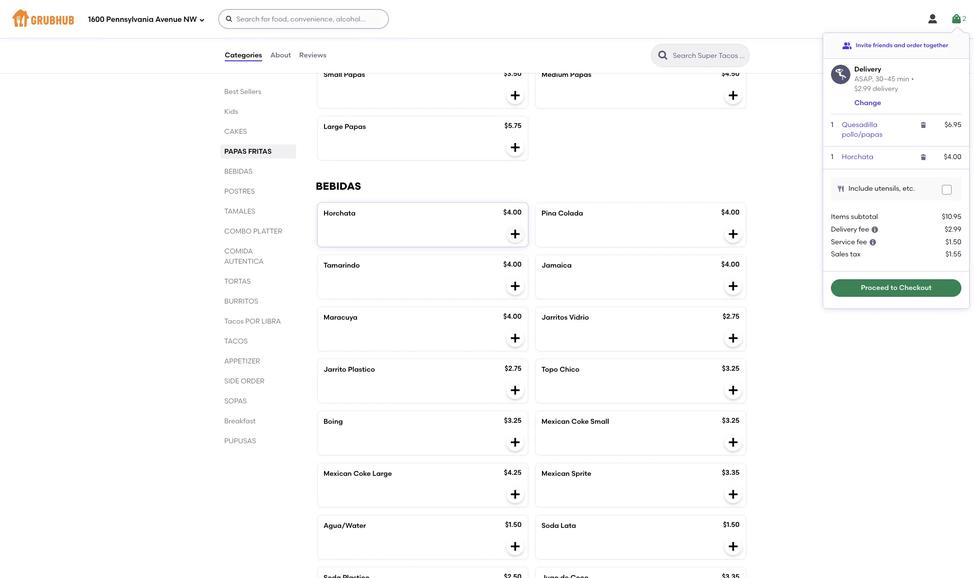 Task type: vqa. For each thing, say whether or not it's contained in the screenshot.


Task type: locate. For each thing, give the bounding box(es) containing it.
horchata inside tooltip
[[842, 153, 874, 161]]

1 horizontal spatial fritas
[[353, 42, 389, 54]]

1 vertical spatial 1
[[831, 153, 834, 161]]

1 vertical spatial fritas
[[248, 147, 272, 156]]

0 horizontal spatial fritas
[[248, 147, 272, 156]]

0 vertical spatial papas fritas
[[316, 42, 389, 54]]

min
[[897, 75, 909, 83]]

1 vertical spatial horchata
[[324, 209, 356, 218]]

0 vertical spatial fee
[[859, 225, 869, 234]]

sales
[[831, 250, 849, 258]]

1 left quesadilla on the top of page
[[831, 121, 834, 129]]

reviews
[[299, 51, 326, 59]]

0 vertical spatial coke
[[572, 418, 589, 426]]

2 1 from the top
[[831, 153, 834, 161]]

$4.00 inside tooltip
[[944, 153, 962, 161]]

comida
[[224, 247, 253, 255]]

sellers
[[240, 88, 261, 96]]

tacos por libra
[[224, 317, 281, 326]]

agua/water
[[324, 522, 366, 530]]

delivery for asap,
[[854, 65, 881, 73]]

0 horizontal spatial bebidas
[[224, 167, 253, 176]]

$2.75 for jarrito plastico
[[505, 365, 522, 373]]

fritas
[[353, 42, 389, 54], [248, 147, 272, 156]]

$3.25 for coke
[[722, 417, 740, 425]]

1 1 from the top
[[831, 121, 834, 129]]

2 horizontal spatial $1.50
[[946, 238, 962, 246]]

mexican for mexican coke small
[[542, 418, 570, 426]]

$2.75
[[723, 313, 740, 321], [505, 365, 522, 373]]

1
[[831, 121, 834, 129], [831, 153, 834, 161]]

$4.50
[[722, 70, 740, 78]]

0 vertical spatial small
[[324, 71, 342, 79]]

combo platter
[[224, 227, 282, 236]]

1 vertical spatial small
[[591, 418, 609, 426]]

maracuya
[[324, 314, 358, 322]]

pennsylvania
[[106, 15, 154, 24]]

svg image
[[927, 13, 939, 25], [951, 13, 963, 25], [225, 15, 233, 23], [509, 90, 521, 101], [727, 90, 739, 101], [920, 121, 928, 129], [920, 154, 928, 161], [871, 226, 879, 234], [869, 239, 877, 246], [509, 280, 521, 292], [727, 280, 739, 292], [509, 333, 521, 344], [509, 437, 521, 448], [509, 489, 521, 500], [509, 541, 521, 552]]

2
[[963, 15, 966, 23]]

categories
[[225, 51, 262, 59]]

medium
[[542, 71, 569, 79]]

1600
[[88, 15, 105, 24]]

mexican coke large
[[324, 470, 392, 478]]

$3.25
[[722, 365, 740, 373], [504, 417, 522, 425], [722, 417, 740, 425]]

1 horizontal spatial $2.75
[[723, 313, 740, 321]]

0 horizontal spatial $1.50
[[505, 521, 522, 529]]

kids
[[224, 108, 238, 116]]

svg image for mexican sprite
[[727, 489, 739, 500]]

$4.00
[[944, 153, 962, 161], [503, 208, 522, 217], [721, 208, 740, 217], [503, 261, 522, 269], [721, 261, 740, 269], [503, 313, 522, 321]]

platter
[[253, 227, 282, 236]]

1 vertical spatial $2.99
[[945, 225, 962, 234]]

1 vertical spatial papas fritas
[[224, 147, 272, 156]]

papas down cakes
[[224, 147, 247, 156]]

breakfast tab
[[224, 416, 292, 426]]

1 for horchata
[[831, 153, 834, 161]]

0 horizontal spatial coke
[[354, 470, 371, 478]]

coke for small
[[572, 418, 589, 426]]

mexican
[[542, 418, 570, 426], [324, 470, 352, 478], [542, 470, 570, 478]]

papas up the small papas
[[316, 42, 351, 54]]

fee down subtotal
[[859, 225, 869, 234]]

30–45
[[875, 75, 896, 83]]

delivery icon image
[[831, 65, 851, 84]]

1 horizontal spatial $1.50
[[723, 521, 740, 529]]

1 vertical spatial $2.75
[[505, 365, 522, 373]]

sopas
[[224, 397, 247, 405]]

1 vertical spatial fee
[[857, 238, 867, 246]]

papas fritas up the small papas
[[316, 42, 389, 54]]

0 horizontal spatial papas fritas
[[224, 147, 272, 156]]

Search for food, convenience, alcohol... search field
[[218, 9, 389, 29]]

jamaica
[[542, 261, 572, 270]]

0 vertical spatial $2.75
[[723, 313, 740, 321]]

asap,
[[854, 75, 874, 83]]

$1.50 for lata
[[723, 521, 740, 529]]

mexican for mexican coke large
[[324, 470, 352, 478]]

papas for small papas
[[344, 71, 365, 79]]

$4.00 for maracuya
[[503, 313, 522, 321]]

Search Super Tacos and Bakery search field
[[672, 51, 746, 60]]

papas inside papas fritas tab
[[224, 147, 247, 156]]

1 horizontal spatial $2.99
[[945, 225, 962, 234]]

1 horizontal spatial papas fritas
[[316, 42, 389, 54]]

reviews button
[[299, 38, 327, 73]]

$1.50
[[946, 238, 962, 246], [505, 521, 522, 529], [723, 521, 740, 529]]

burritos
[[224, 297, 258, 306]]

delivery
[[854, 65, 881, 73], [831, 225, 857, 234]]

$3.25 for chico
[[722, 365, 740, 373]]

$2.99 down asap,
[[854, 85, 871, 93]]

proceed
[[861, 284, 889, 292]]

1 vertical spatial coke
[[354, 470, 371, 478]]

avenue
[[155, 15, 182, 24]]

$2.75 for jarritos vidrio
[[723, 313, 740, 321]]

1 vertical spatial papas
[[224, 147, 247, 156]]

1 left horchata link
[[831, 153, 834, 161]]

delivery fee
[[831, 225, 869, 234]]

sprite
[[572, 470, 591, 478]]

horchata
[[842, 153, 874, 161], [324, 209, 356, 218]]

1 horizontal spatial large
[[373, 470, 392, 478]]

svg image for topo chico
[[727, 385, 739, 396]]

0 horizontal spatial papas
[[224, 147, 247, 156]]

fritas down cakes tab
[[248, 147, 272, 156]]

medium papas
[[542, 71, 592, 79]]

1 vertical spatial delivery
[[831, 225, 857, 234]]

pina
[[542, 209, 557, 218]]

1 horizontal spatial coke
[[572, 418, 589, 426]]

fee up tax
[[857, 238, 867, 246]]

0 vertical spatial $2.99
[[854, 85, 871, 93]]

$3.35
[[722, 469, 740, 477]]

jarrito
[[324, 366, 346, 374]]

fee
[[859, 225, 869, 234], [857, 238, 867, 246]]

$1.55
[[946, 250, 962, 258]]

0 horizontal spatial horchata
[[324, 209, 356, 218]]

$4.00 for jamaica
[[721, 261, 740, 269]]

0 vertical spatial 1
[[831, 121, 834, 129]]

delivery up asap,
[[854, 65, 881, 73]]

svg image for large papas
[[509, 142, 521, 153]]

fritas up the small papas
[[353, 42, 389, 54]]

0 vertical spatial bebidas
[[224, 167, 253, 176]]

delivery inside delivery asap, 30–45 min • $2.99 delivery
[[854, 65, 881, 73]]

coke
[[572, 418, 589, 426], [354, 470, 371, 478]]

tacos tab
[[224, 336, 292, 346]]

0 vertical spatial delivery
[[854, 65, 881, 73]]

cakes
[[224, 127, 247, 136]]

best sellers tab
[[224, 87, 292, 97]]

burritos tab
[[224, 296, 292, 307]]

pupusas tab
[[224, 436, 292, 446]]

tooltip
[[823, 27, 969, 308]]

tamarindo
[[324, 261, 360, 270]]

large papas
[[324, 123, 366, 131]]

people icon image
[[842, 41, 852, 51]]

boing
[[324, 418, 343, 426]]

combo platter tab
[[224, 226, 292, 236]]

sales tax
[[831, 250, 861, 258]]

papas fritas down cakes tab
[[224, 147, 272, 156]]

0 horizontal spatial $2.75
[[505, 365, 522, 373]]

svg image
[[199, 17, 205, 23], [509, 142, 521, 153], [837, 185, 845, 193], [509, 228, 521, 240], [727, 228, 739, 240], [727, 333, 739, 344], [509, 385, 521, 396], [727, 385, 739, 396], [727, 437, 739, 448], [727, 489, 739, 500], [727, 541, 739, 552]]

0 vertical spatial papas
[[316, 42, 351, 54]]

etc.
[[903, 184, 915, 193]]

large
[[324, 123, 343, 131], [373, 470, 392, 478]]

1 horizontal spatial small
[[591, 418, 609, 426]]

por
[[245, 317, 260, 326]]

jarritos vidrio
[[542, 314, 589, 322]]

tamales tab
[[224, 206, 292, 217]]

1 horizontal spatial bebidas
[[316, 180, 361, 192]]

$3.50
[[504, 70, 522, 78]]

papas fritas
[[316, 42, 389, 54], [224, 147, 272, 156]]

$1.50 for fee
[[946, 238, 962, 246]]

appetizer tab
[[224, 356, 292, 366]]

delivery up service
[[831, 225, 857, 234]]

delivery
[[873, 85, 898, 93]]

0 horizontal spatial $2.99
[[854, 85, 871, 93]]

papas
[[344, 71, 365, 79], [570, 71, 592, 79], [345, 123, 366, 131]]

0 vertical spatial large
[[324, 123, 343, 131]]

proceed to checkout button
[[831, 279, 962, 297]]

invite
[[856, 42, 872, 49]]

1 horizontal spatial horchata
[[842, 153, 874, 161]]

plastico
[[348, 366, 375, 374]]

0 vertical spatial horchata
[[842, 153, 874, 161]]

$2.99 down $10.95
[[945, 225, 962, 234]]

$4.00 for pina colada
[[721, 208, 740, 217]]

fee for delivery fee
[[859, 225, 869, 234]]

mexican coke small
[[542, 418, 609, 426]]

tacos por libra tab
[[224, 316, 292, 327]]

jarritos
[[542, 314, 568, 322]]

pupusas
[[224, 437, 256, 445]]



Task type: describe. For each thing, give the bounding box(es) containing it.
0 horizontal spatial large
[[324, 123, 343, 131]]

$6.95
[[945, 121, 962, 129]]

pina colada
[[542, 209, 583, 218]]

utensils,
[[875, 184, 901, 193]]

include
[[849, 184, 873, 193]]

topo chico
[[542, 366, 580, 374]]

combo
[[224, 227, 252, 236]]

mexican for mexican sprite
[[542, 470, 570, 478]]

tacos
[[224, 337, 248, 345]]

fritas inside tab
[[248, 147, 272, 156]]

tooltip containing delivery
[[823, 27, 969, 308]]

quesadilla pollo/papas
[[842, 121, 883, 139]]

nw
[[184, 15, 197, 24]]

soda lata
[[542, 522, 576, 530]]

side order
[[224, 377, 264, 385]]

subtotal
[[851, 213, 878, 221]]

quesadilla
[[842, 121, 878, 129]]

0 vertical spatial fritas
[[353, 42, 389, 54]]

quesadilla pollo/papas link
[[842, 121, 883, 139]]

delivery asap, 30–45 min • $2.99 delivery
[[854, 65, 914, 93]]

tamales
[[224, 207, 255, 216]]

$4.00 for tamarindo
[[503, 261, 522, 269]]

pollo/papas
[[842, 131, 883, 139]]

svg image for pina colada
[[727, 228, 739, 240]]

service
[[831, 238, 855, 246]]

comida autentica
[[224, 247, 264, 266]]

order
[[241, 377, 264, 385]]

postres tab
[[224, 186, 292, 197]]

change
[[854, 99, 881, 107]]

best sellers
[[224, 88, 261, 96]]

proceed to checkout
[[861, 284, 932, 292]]

about
[[270, 51, 291, 59]]

horchata link
[[842, 153, 874, 161]]

•
[[911, 75, 914, 83]]

together
[[924, 42, 948, 49]]

colada
[[558, 209, 583, 218]]

autentica
[[224, 257, 264, 266]]

about button
[[270, 38, 292, 73]]

1 for quesadilla pollo/papas
[[831, 121, 834, 129]]

service fee
[[831, 238, 867, 246]]

change button
[[854, 98, 881, 108]]

comida autentica tab
[[224, 246, 292, 267]]

papas fritas tab
[[224, 146, 292, 157]]

best
[[224, 88, 239, 96]]

side
[[224, 377, 239, 385]]

invite friends and order together button
[[842, 37, 948, 55]]

$5.75
[[505, 122, 522, 130]]

papas for large papas
[[345, 123, 366, 131]]

kids tab
[[224, 107, 292, 117]]

friends
[[873, 42, 893, 49]]

chico
[[560, 366, 580, 374]]

postres
[[224, 187, 255, 196]]

svg image for mexican coke small
[[727, 437, 739, 448]]

svg image inside main navigation navigation
[[199, 17, 205, 23]]

topo
[[542, 366, 558, 374]]

to
[[891, 284, 898, 292]]

jarrito plastico
[[324, 366, 375, 374]]

svg image inside tooltip
[[837, 185, 845, 193]]

fee for service fee
[[857, 238, 867, 246]]

mexican sprite
[[542, 470, 591, 478]]

$2.99 inside delivery asap, 30–45 min • $2.99 delivery
[[854, 85, 871, 93]]

0 horizontal spatial small
[[324, 71, 342, 79]]

svg image for jarritos vidrio
[[727, 333, 739, 344]]

$10.95
[[942, 213, 962, 221]]

lata
[[561, 522, 576, 530]]

coke for large
[[354, 470, 371, 478]]

$4.25
[[504, 469, 522, 477]]

checkout
[[899, 284, 932, 292]]

bebidas tab
[[224, 166, 292, 177]]

tortas
[[224, 277, 251, 286]]

search icon image
[[657, 50, 669, 61]]

svg image for soda lata
[[727, 541, 739, 552]]

bebidas inside bebidas tab
[[224, 167, 253, 176]]

appetizer
[[224, 357, 260, 365]]

cakes tab
[[224, 127, 292, 137]]

$4.00 for horchata
[[503, 208, 522, 217]]

1600 pennsylvania avenue nw
[[88, 15, 197, 24]]

tortas tab
[[224, 276, 292, 287]]

side order tab
[[224, 376, 292, 386]]

small papas
[[324, 71, 365, 79]]

tacos
[[224, 317, 244, 326]]

and
[[894, 42, 905, 49]]

order
[[907, 42, 922, 49]]

libra
[[262, 317, 281, 326]]

include utensils, etc.
[[849, 184, 915, 193]]

invite friends and order together
[[856, 42, 948, 49]]

breakfast
[[224, 417, 256, 425]]

sopas tab
[[224, 396, 292, 406]]

papas fritas inside tab
[[224, 147, 272, 156]]

2 button
[[951, 10, 966, 28]]

categories button
[[224, 38, 263, 73]]

papas for medium papas
[[570, 71, 592, 79]]

soda
[[542, 522, 559, 530]]

items
[[831, 213, 849, 221]]

1 vertical spatial large
[[373, 470, 392, 478]]

main navigation navigation
[[0, 0, 974, 38]]

1 vertical spatial bebidas
[[316, 180, 361, 192]]

1 horizontal spatial papas
[[316, 42, 351, 54]]

items subtotal
[[831, 213, 878, 221]]

vidrio
[[569, 314, 589, 322]]

delivery for fee
[[831, 225, 857, 234]]

svg image for jarrito plastico
[[509, 385, 521, 396]]

svg image inside 2 button
[[951, 13, 963, 25]]



